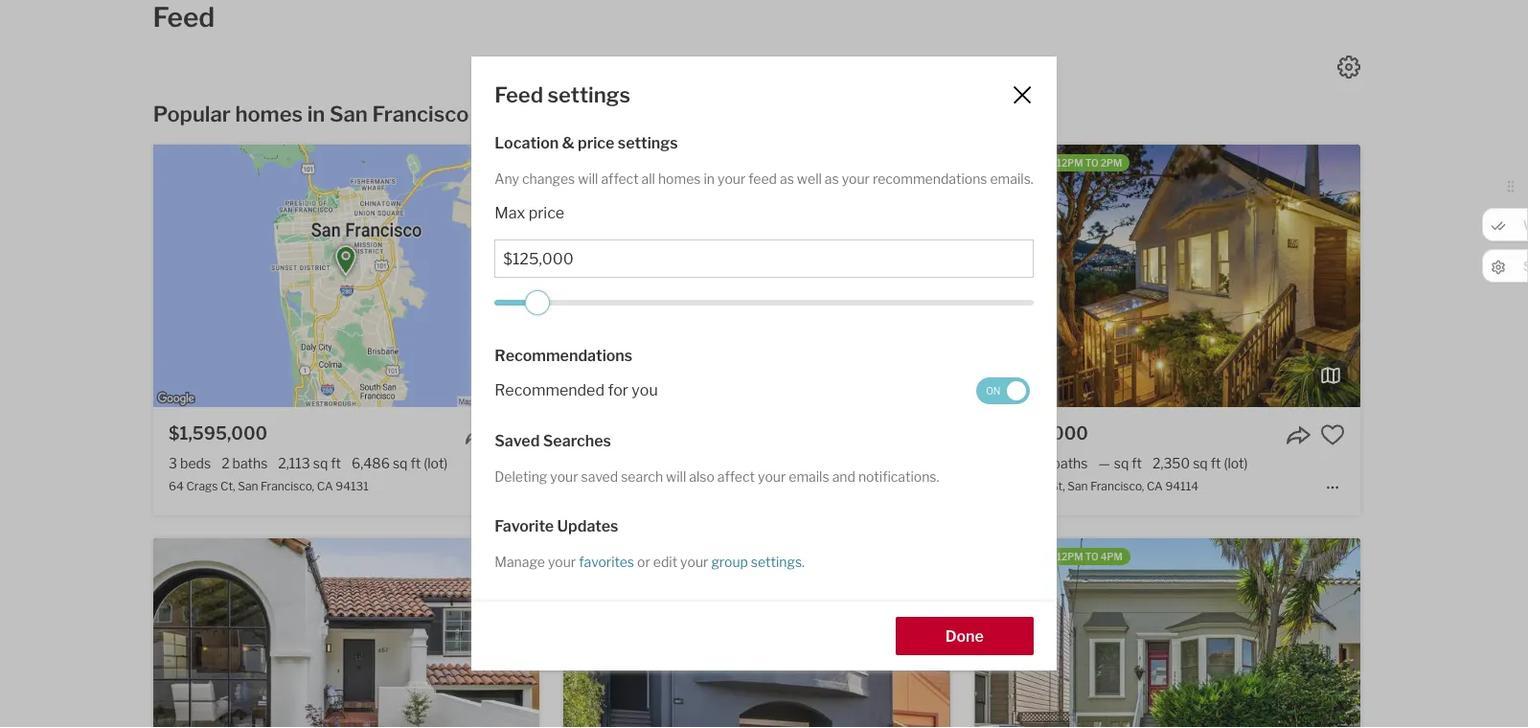 Task type: describe. For each thing, give the bounding box(es) containing it.
recommendations
[[495, 347, 633, 365]]

2 baths for $1,595,000
[[222, 455, 268, 472]]

your left the feed
[[718, 170, 746, 187]]

4pm for open today, 12pm to 4pm
[[1101, 551, 1123, 563]]

changes
[[522, 170, 575, 187]]

francisco, for $1,595,000
[[261, 479, 315, 494]]

1 vertical spatial settings
[[618, 134, 678, 152]]

el
[[605, 479, 615, 494]]

favorites link
[[576, 554, 637, 570]]

22nd
[[1022, 479, 1049, 494]]

baths for $1,595,000
[[232, 455, 268, 472]]

recommended for you
[[495, 382, 658, 400]]

max price
[[495, 204, 565, 222]]

saved searches
[[495, 432, 611, 450]]

popular homes in san francisco
[[153, 102, 469, 127]]

2 for $1,495,000
[[1042, 455, 1050, 472]]

1 vertical spatial price
[[529, 204, 565, 222]]

64
[[169, 479, 184, 494]]

2 photo of 687 london st, san francisco, ca 94112 image from the left
[[564, 539, 950, 727]]

1 horizontal spatial will
[[666, 469, 686, 485]]

0 vertical spatial settings
[[548, 82, 631, 107]]

1 photo of 540 el camino del mar st, san francisco, ca 94121 image from the left
[[178, 145, 564, 407]]

for
[[608, 382, 629, 400]]

recommendations
[[873, 170, 988, 187]]

6,486
[[352, 455, 390, 472]]

$1,595,000
[[169, 424, 268, 444]]

64 crags ct, san francisco, ca 94131 image
[[153, 145, 540, 407]]

ca for $1,495,000
[[1147, 479, 1163, 494]]

2 baths from the left
[[655, 455, 691, 472]]

notifications.
[[859, 469, 940, 485]]

emails
[[789, 469, 830, 485]]

3978
[[990, 479, 1019, 494]]

4pm for open sat, 2pm to 4pm
[[672, 551, 694, 563]]

12pm for 4pm
[[1057, 551, 1084, 563]]

0 vertical spatial 2pm
[[1101, 157, 1123, 169]]

$1,495,000
[[990, 424, 1089, 444]]

sq for 10,961
[[746, 455, 761, 472]]

3 photo of 687 london st, san francisco, ca 94112 image from the left
[[950, 539, 1336, 727]]

3 beds
[[169, 455, 211, 472]]

5.5 baths
[[632, 455, 691, 472]]

your down favorite updates
[[548, 554, 576, 570]]

mar
[[681, 479, 702, 494]]

acre
[[817, 455, 845, 472]]

3 photo of 657 los palmos dr, san francisco, ca 94127 image from the left
[[540, 539, 926, 727]]

open today, 12pm to 2pm
[[992, 157, 1123, 169]]

open for open today, 12pm to 4pm
[[992, 551, 1019, 563]]

ft for — sq ft
[[1132, 455, 1142, 472]]

san for 64
[[238, 479, 258, 494]]

deleting your saved search will also affect your emails and notifications.
[[495, 469, 940, 485]]

6,486 sq ft (lot)
[[352, 455, 448, 472]]

1 photo of 687 london st, san francisco, ca 94112 image from the left
[[178, 539, 564, 727]]

ft for 2,113 sq ft
[[331, 455, 341, 472]]

emails.
[[990, 170, 1034, 187]]

favorite button image for $1,495,000
[[1320, 423, 1345, 448]]

done
[[946, 628, 984, 646]]

crags
[[186, 479, 218, 494]]

94121
[[819, 479, 851, 494]]

2 (lot) from the left
[[848, 455, 872, 472]]

94114
[[1166, 479, 1199, 494]]

3
[[169, 455, 177, 472]]

94131
[[336, 479, 369, 494]]

2 photo of 540 el camino del mar st, san francisco, ca 94121 image from the left
[[564, 145, 950, 407]]

ft for 6,486 sq ft (lot)
[[411, 455, 421, 472]]

2 francisco, from the left
[[744, 479, 798, 494]]

del
[[661, 479, 678, 494]]

francisco, for $1,495,000
[[1091, 479, 1145, 494]]

$25,000,000
[[579, 424, 693, 444]]

ft for 2,350 sq ft (lot)
[[1211, 455, 1221, 472]]

feed settings
[[495, 82, 631, 107]]

3 photo of 3978 22nd st, san francisco, ca 94114 image from the left
[[1361, 145, 1529, 407]]

feed for feed settings
[[495, 82, 543, 107]]

you
[[632, 382, 658, 400]]

manage your favorites or edit your group settings.
[[495, 554, 805, 570]]

manage
[[495, 554, 545, 570]]

540 el camino del mar st, san francisco, ca 94121
[[579, 479, 851, 494]]

or
[[637, 554, 651, 570]]

feed
[[749, 170, 777, 187]]

deleting
[[495, 469, 547, 485]]

0.39 acre (lot)
[[785, 455, 872, 472]]

location & price settings
[[495, 134, 678, 152]]

0 horizontal spatial will
[[578, 170, 598, 187]]

to for open sat, 2pm to 4pm
[[656, 551, 670, 563]]

—
[[1099, 455, 1110, 472]]

searches
[[543, 432, 611, 450]]

your left emails
[[758, 469, 786, 485]]

well
[[797, 170, 822, 187]]

san for popular
[[330, 102, 368, 127]]

2 for $1,595,000
[[222, 455, 230, 472]]

today, for open today, 12pm to 2pm
[[1021, 157, 1055, 169]]

search
[[621, 469, 663, 485]]

max
[[495, 204, 525, 222]]

favorite
[[495, 518, 554, 536]]

1 photo of 3941 23rd st, san francisco, ca 94114 image from the left
[[588, 539, 974, 727]]

— sq ft
[[1099, 455, 1142, 472]]

6 beds
[[579, 455, 622, 472]]

1 photo of 3978 22nd st, san francisco, ca 94114 image from the left
[[588, 145, 974, 407]]

open for open today, 12pm to 2pm
[[992, 157, 1019, 169]]

open sat, 2pm to 4pm
[[581, 551, 694, 563]]

2,113
[[278, 455, 310, 472]]

baths for $1,495,000
[[1053, 455, 1088, 472]]

1 vertical spatial 2pm
[[633, 551, 654, 563]]

ca for $1,595,000
[[317, 479, 333, 494]]

favorites
[[579, 554, 634, 570]]

2,350
[[1153, 455, 1190, 472]]

5.5
[[632, 455, 653, 472]]

beds for 6 beds
[[591, 455, 622, 472]]



Task type: locate. For each thing, give the bounding box(es) containing it.
settings up location & price settings
[[548, 82, 631, 107]]

francisco,
[[261, 479, 315, 494], [744, 479, 798, 494], [1091, 479, 1145, 494]]

price
[[578, 134, 615, 152], [529, 204, 565, 222]]

2 photo of 3941 23rd st, san francisco, ca 94114 image from the left
[[974, 539, 1361, 727]]

2 baths for $1,495,000
[[1042, 455, 1088, 472]]

favorite button image
[[499, 423, 524, 448], [1320, 423, 1345, 448]]

will down location & price settings
[[578, 170, 598, 187]]

2 12pm from the top
[[1057, 551, 1084, 563]]

open for open sat, 2pm to 4pm
[[581, 551, 609, 563]]

today, for open today, 12pm to 4pm
[[1021, 551, 1055, 563]]

affect
[[601, 170, 639, 187], [718, 469, 755, 485]]

open
[[992, 157, 1019, 169], [581, 551, 609, 563], [992, 551, 1019, 563]]

settings
[[548, 82, 631, 107], [618, 134, 678, 152]]

1 as from the left
[[780, 170, 794, 187]]

Max price input text field
[[503, 250, 1025, 268]]

ca left 94114
[[1147, 479, 1163, 494]]

ca
[[317, 479, 333, 494], [800, 479, 816, 494], [1147, 479, 1163, 494]]

2 today, from the top
[[1021, 551, 1055, 563]]

2 baths
[[222, 455, 268, 472], [1042, 455, 1088, 472]]

any changes will affect all homes in your feed as well as your recommendations emails.
[[495, 170, 1034, 187]]

as right the well
[[825, 170, 839, 187]]

francisco, down "2,113"
[[261, 479, 315, 494]]

baths up del
[[655, 455, 691, 472]]

&
[[562, 134, 575, 152]]

sq right —
[[1114, 455, 1129, 472]]

st, right mar
[[705, 479, 718, 494]]

feed
[[153, 1, 215, 34], [495, 82, 543, 107]]

1 ft from the left
[[331, 455, 341, 472]]

1 horizontal spatial francisco,
[[744, 479, 798, 494]]

sq for 6,486
[[393, 455, 408, 472]]

ca left 94131
[[317, 479, 333, 494]]

ft left "0.39"
[[764, 455, 775, 472]]

francisco, down "0.39"
[[744, 479, 798, 494]]

1 horizontal spatial beds
[[591, 455, 622, 472]]

2pm
[[1101, 157, 1123, 169], [633, 551, 654, 563]]

beds for 3 beds
[[180, 455, 211, 472]]

homes right popular
[[235, 102, 303, 127]]

2 st, from the left
[[1052, 479, 1065, 494]]

10,961 sq ft
[[701, 455, 775, 472]]

st,
[[705, 479, 718, 494], [1052, 479, 1065, 494]]

540
[[579, 479, 602, 494]]

(lot)
[[424, 455, 448, 472], [848, 455, 872, 472], [1224, 455, 1248, 472]]

3 photo of 540 el camino del mar st, san francisco, ca 94121 image from the left
[[950, 145, 1336, 407]]

your left 6
[[550, 469, 578, 485]]

beds right "3"
[[180, 455, 211, 472]]

francisco
[[372, 102, 469, 127]]

1 vertical spatial affect
[[718, 469, 755, 485]]

0 horizontal spatial 2 baths
[[222, 455, 268, 472]]

1 horizontal spatial st,
[[1052, 479, 1065, 494]]

favorite button image for $1,595,000
[[499, 423, 524, 448]]

will
[[578, 170, 598, 187], [666, 469, 686, 485]]

2 baths up 3978 22nd st, san francisco, ca 94114
[[1042, 455, 1088, 472]]

0 horizontal spatial in
[[307, 102, 325, 127]]

0 horizontal spatial homes
[[235, 102, 303, 127]]

(lot) for $1,495,000
[[1224, 455, 1248, 472]]

0 vertical spatial today,
[[1021, 157, 1055, 169]]

2 horizontal spatial (lot)
[[1224, 455, 1248, 472]]

ft for 10,961 sq ft
[[764, 455, 775, 472]]

1 vertical spatial feed
[[495, 82, 543, 107]]

baths
[[232, 455, 268, 472], [655, 455, 691, 472], [1053, 455, 1088, 472]]

and
[[832, 469, 856, 485]]

0 vertical spatial feed
[[153, 1, 215, 34]]

affect right also
[[718, 469, 755, 485]]

settings.
[[751, 554, 805, 570]]

group settings. link
[[709, 554, 805, 570]]

sq for —
[[1114, 455, 1129, 472]]

your
[[718, 170, 746, 187], [842, 170, 870, 187], [550, 469, 578, 485], [758, 469, 786, 485], [548, 554, 576, 570], [681, 554, 709, 570]]

favorite updates
[[495, 518, 619, 536]]

3978 22nd st, san francisco, ca 94114
[[990, 479, 1199, 494]]

3 photo of 3941 23rd st, san francisco, ca 94114 image from the left
[[1361, 539, 1529, 727]]

0 vertical spatial in
[[307, 102, 325, 127]]

3 baths from the left
[[1053, 455, 1088, 472]]

to for open today, 12pm to 4pm
[[1086, 551, 1099, 563]]

2 photo of 657 los palmos dr, san francisco, ca 94127 image from the left
[[153, 539, 540, 727]]

camino
[[617, 479, 658, 494]]

open down 3978 at right bottom
[[992, 551, 1019, 563]]

12pm for 2pm
[[1057, 157, 1084, 169]]

1 vertical spatial 12pm
[[1057, 551, 1084, 563]]

baths up 3978 22nd st, san francisco, ca 94114
[[1053, 455, 1088, 472]]

photo of 657 los palmos dr, san francisco, ca 94127 image
[[0, 539, 154, 727], [153, 539, 540, 727], [540, 539, 926, 727]]

2 horizontal spatial ca
[[1147, 479, 1163, 494]]

will left also
[[666, 469, 686, 485]]

ca down "0.39"
[[800, 479, 816, 494]]

1 favorite button image from the left
[[499, 423, 524, 448]]

ft
[[331, 455, 341, 472], [411, 455, 421, 472], [764, 455, 775, 472], [1132, 455, 1142, 472], [1211, 455, 1221, 472]]

ft up 94131
[[331, 455, 341, 472]]

1 today, from the top
[[1021, 157, 1055, 169]]

2,113 sq ft
[[278, 455, 341, 472]]

2 photo of 3978 22nd st, san francisco, ca 94114 image from the left
[[974, 145, 1361, 407]]

0 horizontal spatial affect
[[601, 170, 639, 187]]

1 horizontal spatial 4pm
[[1101, 551, 1123, 563]]

1 12pm from the top
[[1057, 157, 1084, 169]]

san right ct,
[[238, 479, 258, 494]]

1 2 from the left
[[222, 455, 230, 472]]

1 horizontal spatial affect
[[718, 469, 755, 485]]

1 st, from the left
[[705, 479, 718, 494]]

saved
[[495, 432, 540, 450]]

1 baths from the left
[[232, 455, 268, 472]]

today, down "22nd"
[[1021, 551, 1055, 563]]

3 sq from the left
[[746, 455, 761, 472]]

0 vertical spatial affect
[[601, 170, 639, 187]]

1 horizontal spatial baths
[[655, 455, 691, 472]]

baths up the 64 crags ct, san francisco, ca 94131
[[232, 455, 268, 472]]

recommended
[[495, 382, 605, 400]]

favorite button checkbox
[[499, 423, 524, 448]]

0 horizontal spatial 2pm
[[633, 551, 654, 563]]

edit
[[653, 554, 678, 570]]

0 horizontal spatial ca
[[317, 479, 333, 494]]

3 francisco, from the left
[[1091, 479, 1145, 494]]

1 beds from the left
[[180, 455, 211, 472]]

affect left all
[[601, 170, 639, 187]]

1 horizontal spatial price
[[578, 134, 615, 152]]

2 ft from the left
[[411, 455, 421, 472]]

favorite button checkbox
[[1320, 423, 1345, 448]]

open left "sat,"
[[581, 551, 609, 563]]

price down changes
[[529, 204, 565, 222]]

san right "22nd"
[[1068, 479, 1088, 494]]

ft right —
[[1132, 455, 1142, 472]]

0 horizontal spatial price
[[529, 204, 565, 222]]

(lot) right 2,350
[[1224, 455, 1248, 472]]

0 horizontal spatial (lot)
[[424, 455, 448, 472]]

0 horizontal spatial beds
[[180, 455, 211, 472]]

1 horizontal spatial 2
[[1042, 455, 1050, 472]]

san for 3978
[[1068, 479, 1088, 494]]

today, up the emails. on the top right of page
[[1021, 157, 1055, 169]]

0 vertical spatial 12pm
[[1057, 157, 1084, 169]]

sat,
[[611, 551, 631, 563]]

francisco, down — sq ft on the bottom right
[[1091, 479, 1145, 494]]

2 horizontal spatial baths
[[1053, 455, 1088, 472]]

2 up "22nd"
[[1042, 455, 1050, 472]]

(lot) for $1,595,000
[[424, 455, 448, 472]]

0 vertical spatial price
[[578, 134, 615, 152]]

2 sq from the left
[[393, 455, 408, 472]]

in
[[307, 102, 325, 127], [704, 170, 715, 187]]

ft right 6,486
[[411, 455, 421, 472]]

1 horizontal spatial as
[[825, 170, 839, 187]]

1 horizontal spatial in
[[704, 170, 715, 187]]

4 sq from the left
[[1114, 455, 1129, 472]]

1 horizontal spatial ca
[[800, 479, 816, 494]]

any
[[495, 170, 519, 187]]

photo of 540 el camino del mar st, san francisco, ca 94121 image
[[178, 145, 564, 407], [564, 145, 950, 407], [950, 145, 1336, 407]]

sq right 2,350
[[1193, 455, 1208, 472]]

photo of 687 london st, san francisco, ca 94112 image
[[178, 539, 564, 727], [564, 539, 950, 727], [950, 539, 1336, 727]]

sq
[[313, 455, 328, 472], [393, 455, 408, 472], [746, 455, 761, 472], [1114, 455, 1129, 472], [1193, 455, 1208, 472]]

1 photo of 657 los palmos dr, san francisco, ca 94127 image from the left
[[0, 539, 154, 727]]

Max price slider range field
[[495, 290, 1034, 315]]

sq for 2,113
[[313, 455, 328, 472]]

0 horizontal spatial favorite button image
[[499, 423, 524, 448]]

4pm down 3978 22nd st, san francisco, ca 94114
[[1101, 551, 1123, 563]]

4 ft from the left
[[1132, 455, 1142, 472]]

3 ca from the left
[[1147, 479, 1163, 494]]

1 horizontal spatial 2pm
[[1101, 157, 1123, 169]]

1 sq from the left
[[313, 455, 328, 472]]

0 horizontal spatial feed
[[153, 1, 215, 34]]

photo of 3941 23rd st, san francisco, ca 94114 image
[[588, 539, 974, 727], [974, 539, 1361, 727], [1361, 539, 1529, 727]]

2 up ct,
[[222, 455, 230, 472]]

2,350 sq ft (lot)
[[1153, 455, 1248, 472]]

0 horizontal spatial as
[[780, 170, 794, 187]]

4pm right or
[[672, 551, 694, 563]]

1 vertical spatial in
[[704, 170, 715, 187]]

san
[[330, 102, 368, 127], [238, 479, 258, 494], [721, 479, 741, 494], [1068, 479, 1088, 494]]

open today, 12pm to 4pm
[[992, 551, 1123, 563]]

1 4pm from the left
[[672, 551, 694, 563]]

1 vertical spatial homes
[[658, 170, 701, 187]]

3 ft from the left
[[764, 455, 775, 472]]

0 horizontal spatial 2
[[222, 455, 230, 472]]

2
[[222, 455, 230, 472], [1042, 455, 1050, 472]]

st, right "22nd"
[[1052, 479, 1065, 494]]

beds right 6
[[591, 455, 622, 472]]

done button
[[896, 618, 1034, 656]]

(lot) right acre
[[848, 455, 872, 472]]

feed for feed
[[153, 1, 215, 34]]

2 as from the left
[[825, 170, 839, 187]]

all
[[642, 170, 655, 187]]

2 4pm from the left
[[1101, 551, 1123, 563]]

2 2 from the left
[[1042, 455, 1050, 472]]

your right edit
[[681, 554, 709, 570]]

ct,
[[220, 479, 235, 494]]

12pm
[[1057, 157, 1084, 169], [1057, 551, 1084, 563]]

64 crags ct, san francisco, ca 94131
[[169, 479, 369, 494]]

sq for 2,350
[[1193, 455, 1208, 472]]

san down 10,961 sq ft
[[721, 479, 741, 494]]

1 2 baths from the left
[[222, 455, 268, 472]]

5 sq from the left
[[1193, 455, 1208, 472]]

today,
[[1021, 157, 1055, 169], [1021, 551, 1055, 563]]

to for open today, 12pm to 2pm
[[1086, 157, 1099, 169]]

price right &
[[578, 134, 615, 152]]

0 vertical spatial homes
[[235, 102, 303, 127]]

ft right 2,350
[[1211, 455, 1221, 472]]

2 ca from the left
[[800, 479, 816, 494]]

0 horizontal spatial francisco,
[[261, 479, 315, 494]]

2 2 baths from the left
[[1042, 455, 1088, 472]]

1 horizontal spatial (lot)
[[848, 455, 872, 472]]

1 horizontal spatial favorite button image
[[1320, 423, 1345, 448]]

6
[[579, 455, 588, 472]]

0 vertical spatial will
[[578, 170, 598, 187]]

1 horizontal spatial 2 baths
[[1042, 455, 1088, 472]]

(lot) right 6,486
[[424, 455, 448, 472]]

1 horizontal spatial feed
[[495, 82, 543, 107]]

san left francisco
[[330, 102, 368, 127]]

group
[[711, 554, 748, 570]]

your right the well
[[842, 170, 870, 187]]

settings up all
[[618, 134, 678, 152]]

popular
[[153, 102, 231, 127]]

also
[[689, 469, 715, 485]]

sq right 6,486
[[393, 455, 408, 472]]

5 ft from the left
[[1211, 455, 1221, 472]]

1 ca from the left
[[317, 479, 333, 494]]

homes
[[235, 102, 303, 127], [658, 170, 701, 187]]

open up the emails. on the top right of page
[[992, 157, 1019, 169]]

1 vertical spatial today,
[[1021, 551, 1055, 563]]

0 horizontal spatial baths
[[232, 455, 268, 472]]

10,961
[[701, 455, 744, 472]]

2 beds from the left
[[591, 455, 622, 472]]

photo of 3978 22nd st, san francisco, ca 94114 image
[[588, 145, 974, 407], [974, 145, 1361, 407], [1361, 145, 1529, 407]]

2 baths up ct,
[[222, 455, 268, 472]]

updates
[[557, 518, 619, 536]]

location
[[495, 134, 559, 152]]

0 horizontal spatial st,
[[705, 479, 718, 494]]

2 horizontal spatial francisco,
[[1091, 479, 1145, 494]]

1 (lot) from the left
[[424, 455, 448, 472]]

beds
[[180, 455, 211, 472], [591, 455, 622, 472]]

1 francisco, from the left
[[261, 479, 315, 494]]

4pm
[[672, 551, 694, 563], [1101, 551, 1123, 563]]

0.39
[[785, 455, 815, 472]]

saved
[[581, 469, 618, 485]]

1 vertical spatial will
[[666, 469, 686, 485]]

sq right "10,961"
[[746, 455, 761, 472]]

3 (lot) from the left
[[1224, 455, 1248, 472]]

to
[[1086, 157, 1099, 169], [656, 551, 670, 563], [1086, 551, 1099, 563]]

homes right all
[[658, 170, 701, 187]]

sq right "2,113"
[[313, 455, 328, 472]]

1 horizontal spatial homes
[[658, 170, 701, 187]]

0 horizontal spatial 4pm
[[672, 551, 694, 563]]

as left the well
[[780, 170, 794, 187]]

2 favorite button image from the left
[[1320, 423, 1345, 448]]



Task type: vqa. For each thing, say whether or not it's contained in the screenshot.
the left will
yes



